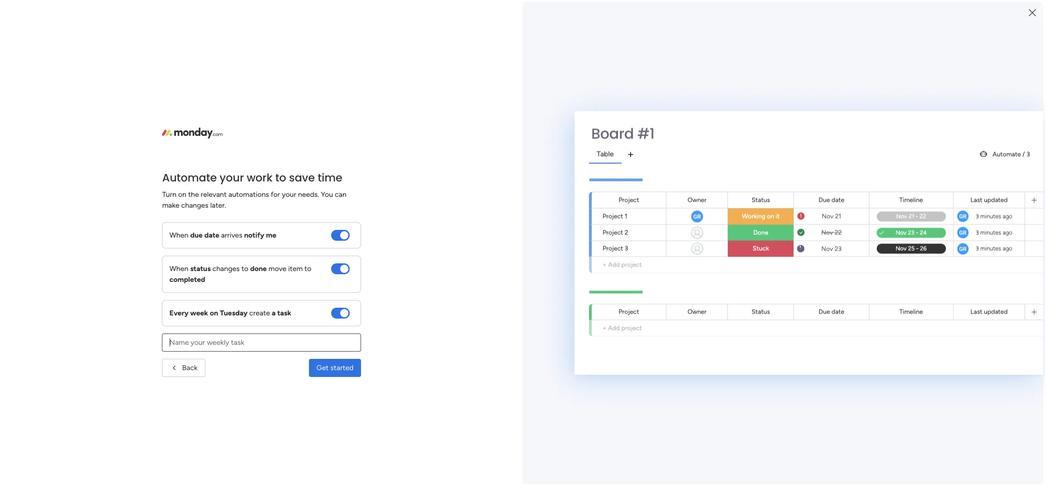 Task type: vqa. For each thing, say whether or not it's contained in the screenshot.
second the + Add Item from the top of the page
no



Task type: locate. For each thing, give the bounding box(es) containing it.
1 due from the top
[[819, 196, 831, 204]]

2
[[625, 229, 629, 236]]

started inside button
[[331, 363, 354, 372]]

with
[[979, 284, 993, 293]]

2 email from the left
[[593, 5, 609, 13]]

/
[[1023, 151, 1026, 158]]

arrives
[[221, 231, 243, 239]]

templates down workflow
[[916, 295, 948, 304]]

2 when from the top
[[170, 264, 189, 273]]

started inside getting started learn how monday.com works
[[929, 371, 950, 378]]

0 vertical spatial on
[[178, 190, 187, 199]]

1 vertical spatial templates
[[934, 315, 967, 324]]

save
[[289, 170, 315, 185]]

open update feed (inbox) image
[[167, 234, 178, 245]]

0 vertical spatial date
[[832, 196, 845, 204]]

0 vertical spatial management
[[205, 199, 242, 206]]

0 vertical spatial + add project
[[603, 261, 642, 269]]

work management > main workspace
[[190, 199, 295, 206]]

management
[[205, 199, 242, 206], [238, 305, 278, 313]]

your up made
[[896, 284, 910, 293]]

work down the on the top of the page
[[190, 199, 204, 206]]

started up how
[[929, 371, 950, 378]]

1 add from the top
[[609, 261, 620, 269]]

0 horizontal spatial started
[[331, 363, 354, 372]]

templates
[[916, 295, 948, 304], [934, 315, 967, 324]]

1 + add project from the top
[[603, 261, 642, 269]]

main
[[250, 199, 263, 206], [210, 292, 228, 302]]

1 vertical spatial last updated
[[971, 308, 1009, 316]]

1 vertical spatial updated
[[985, 308, 1009, 316]]

0 vertical spatial 3
[[1027, 151, 1031, 158]]

0 vertical spatial when
[[170, 231, 189, 239]]

work up automations
[[247, 170, 273, 185]]

email right change
[[641, 5, 657, 13]]

to left done
[[242, 264, 249, 273]]

confirm
[[386, 5, 409, 13]]

to right item
[[305, 264, 312, 273]]

0 vertical spatial component image
[[178, 198, 187, 206]]

changes down the on the top of the page
[[181, 201, 209, 209]]

monday.com
[[936, 381, 973, 389]]

1 vertical spatial work
[[190, 199, 204, 206]]

0 vertical spatial automate
[[993, 151, 1022, 158]]

1 vertical spatial your
[[915, 114, 929, 122]]

your
[[411, 5, 425, 13], [220, 170, 244, 185], [282, 190, 297, 199], [896, 284, 910, 293]]

changes right status
[[213, 264, 240, 273]]

2 timeline from the top
[[900, 308, 924, 316]]

0 vertical spatial changes
[[181, 201, 209, 209]]

templates right explore
[[934, 315, 967, 324]]

move
[[269, 264, 287, 273]]

time
[[318, 170, 343, 185]]

status
[[190, 264, 211, 273]]

workspace
[[265, 199, 295, 206], [230, 292, 269, 302]]

workspace down for
[[265, 199, 295, 206]]

0 horizontal spatial email
[[426, 5, 442, 13]]

date
[[832, 196, 845, 204], [205, 231, 220, 239], [832, 308, 845, 316]]

0 vertical spatial status
[[752, 196, 771, 204]]

1 vertical spatial owner
[[688, 308, 707, 316]]

your down account
[[915, 114, 929, 122]]

1 horizontal spatial main
[[250, 199, 263, 206]]

me
[[266, 231, 277, 239]]

complete your profile
[[883, 87, 964, 97]]

0 vertical spatial templates
[[916, 295, 948, 304]]

the
[[188, 190, 199, 199]]

templates image image
[[878, 214, 997, 276]]

0 vertical spatial due
[[819, 196, 831, 204]]

1 vertical spatial 3
[[625, 245, 629, 252]]

1 vertical spatial on
[[210, 309, 218, 317]]

when
[[170, 231, 189, 239], [170, 264, 189, 273]]

0 horizontal spatial component image
[[178, 198, 187, 206]]

get started
[[317, 363, 354, 372]]

update feed (inbox)
[[180, 234, 255, 244]]

2 horizontal spatial email
[[641, 5, 657, 13]]

email right "resend"
[[593, 5, 609, 13]]

done
[[250, 264, 267, 273]]

0 vertical spatial your
[[921, 87, 938, 97]]

close my workspaces image
[[167, 264, 178, 275]]

0 vertical spatial project
[[622, 261, 642, 269]]

turn on the relevant automations for your needs. you can make changes later.
[[162, 190, 347, 209]]

email left 'address:'
[[426, 5, 442, 13]]

setup
[[892, 102, 910, 110]]

0 vertical spatial work
[[247, 170, 273, 185]]

work down main workspace
[[221, 305, 236, 313]]

1 horizontal spatial 3
[[1027, 151, 1031, 158]]

Name your weekly task text field
[[162, 333, 361, 352]]

1 last updated from the top
[[971, 196, 1009, 204]]

0 vertical spatial +
[[603, 261, 607, 269]]

to
[[276, 170, 286, 185], [242, 264, 249, 273], [305, 264, 312, 273]]

every
[[170, 309, 189, 317]]

3
[[1027, 151, 1031, 158], [625, 245, 629, 252]]

work for work management
[[221, 305, 236, 313]]

0 vertical spatial add
[[609, 261, 620, 269]]

1 horizontal spatial component image
[[210, 305, 218, 313]]

due date
[[819, 196, 845, 204], [819, 308, 845, 316]]

to for work
[[276, 170, 286, 185]]

1 last from the top
[[971, 196, 983, 204]]

dapulse x slim image
[[992, 84, 1003, 95]]

please confirm your email address: robinsongreg175@gmail.com
[[365, 5, 560, 13]]

project for project 1
[[603, 212, 624, 220]]

1 horizontal spatial started
[[929, 371, 950, 378]]

1 horizontal spatial automate
[[993, 151, 1022, 158]]

0 vertical spatial timeline
[[900, 196, 924, 204]]

last updated
[[971, 196, 1009, 204], [971, 308, 1009, 316]]

work
[[247, 170, 273, 185], [190, 199, 204, 206], [221, 305, 236, 313]]

explore templates button
[[875, 311, 1000, 329]]

management down relevant
[[205, 199, 242, 206]]

1 vertical spatial due
[[819, 308, 831, 316]]

owner
[[688, 196, 707, 204], [688, 308, 707, 316]]

your up automations
[[220, 170, 244, 185]]

started for getting
[[929, 371, 950, 378]]

1 vertical spatial due date
[[819, 308, 845, 316]]

1 vertical spatial project
[[622, 324, 642, 332]]

1 vertical spatial management
[[238, 305, 278, 313]]

1 vertical spatial changes
[[213, 264, 240, 273]]

logo image
[[162, 128, 223, 139]]

0 vertical spatial last
[[971, 196, 983, 204]]

later.
[[210, 201, 226, 209]]

status
[[752, 196, 771, 204], [752, 308, 771, 316]]

2 + from the top
[[603, 324, 607, 332]]

explore templates
[[908, 315, 967, 324]]

you
[[321, 190, 333, 199]]

completed
[[170, 275, 205, 284]]

automate for automate your work to save time
[[162, 170, 217, 185]]

add
[[609, 261, 620, 269], [609, 324, 620, 332]]

project management
[[192, 184, 261, 192]]

1 vertical spatial automate
[[162, 170, 217, 185]]

email
[[426, 5, 442, 13], [593, 5, 609, 13], [641, 5, 657, 13]]

0 vertical spatial last updated
[[971, 196, 1009, 204]]

made
[[896, 295, 914, 304]]

3 down 2
[[625, 245, 629, 252]]

to up for
[[276, 170, 286, 185]]

tuesday
[[220, 309, 248, 317]]

1 vertical spatial component image
[[210, 305, 218, 313]]

change email address
[[616, 5, 683, 13]]

2 vertical spatial date
[[832, 308, 845, 316]]

1 vertical spatial add
[[609, 324, 620, 332]]

automate left "/"
[[993, 151, 1022, 158]]

turn
[[162, 190, 177, 199]]

+
[[603, 261, 607, 269], [603, 324, 607, 332]]

management down main workspace
[[238, 305, 278, 313]]

workspace up work management
[[230, 292, 269, 302]]

0 vertical spatial owner
[[688, 196, 707, 204]]

2 project from the top
[[622, 324, 642, 332]]

automate up the on the top of the page
[[162, 170, 217, 185]]

on
[[178, 190, 187, 199], [210, 309, 218, 317]]

when up completed
[[170, 264, 189, 273]]

relevant
[[201, 190, 227, 199]]

work for work management > main workspace
[[190, 199, 204, 206]]

1 vertical spatial +
[[603, 324, 607, 332]]

board #1
[[592, 123, 655, 144]]

project
[[192, 184, 216, 192], [619, 196, 640, 204], [603, 212, 624, 220], [603, 229, 624, 236], [603, 245, 624, 252], [619, 308, 640, 316]]

setup account link
[[883, 101, 1005, 112]]

1 when from the top
[[170, 231, 189, 239]]

1 vertical spatial main
[[210, 292, 228, 302]]

in
[[943, 284, 949, 293]]

0 horizontal spatial to
[[242, 264, 249, 273]]

complete
[[883, 87, 919, 97]]

1 owner from the top
[[688, 196, 707, 204]]

your inside turn on the relevant automations for your needs. you can make changes later.
[[282, 190, 297, 199]]

0 vertical spatial due date
[[819, 196, 845, 204]]

2 add from the top
[[609, 324, 620, 332]]

0 horizontal spatial on
[[178, 190, 187, 199]]

updated
[[985, 196, 1009, 204], [985, 308, 1009, 316]]

0 vertical spatial main
[[250, 199, 263, 206]]

0 horizontal spatial 3
[[625, 245, 629, 252]]

component image down public board 'icon'
[[178, 198, 187, 206]]

main up every week on tuesday create a task
[[210, 292, 228, 302]]

1 vertical spatial timeline
[[900, 308, 924, 316]]

1 vertical spatial status
[[752, 308, 771, 316]]

started for get
[[331, 363, 354, 372]]

your
[[921, 87, 938, 97], [915, 114, 929, 122]]

1 vertical spatial date
[[205, 231, 220, 239]]

started right get
[[331, 363, 354, 372]]

your up account
[[921, 87, 938, 97]]

on left the on the top of the page
[[178, 190, 187, 199]]

component image right week
[[210, 305, 218, 313]]

1 horizontal spatial changes
[[213, 264, 240, 273]]

main right >
[[250, 199, 263, 206]]

0 horizontal spatial work
[[190, 199, 204, 206]]

email for resend email
[[593, 5, 609, 13]]

1 status from the top
[[752, 196, 771, 204]]

1 horizontal spatial email
[[593, 5, 609, 13]]

on right week
[[210, 309, 218, 317]]

2 vertical spatial work
[[221, 305, 236, 313]]

component image for work management > main workspace
[[178, 198, 187, 206]]

3 email from the left
[[641, 5, 657, 13]]

1 vertical spatial when
[[170, 264, 189, 273]]

timeline
[[900, 196, 924, 204], [900, 308, 924, 316]]

changes
[[181, 201, 209, 209], [213, 264, 240, 273]]

1 email from the left
[[426, 5, 442, 13]]

can
[[335, 190, 347, 199]]

0 horizontal spatial changes
[[181, 201, 209, 209]]

3 right "/"
[[1027, 151, 1031, 158]]

0 horizontal spatial automate
[[162, 170, 217, 185]]

component image
[[178, 198, 187, 206], [210, 305, 218, 313]]

project 2
[[603, 229, 629, 236]]

1 horizontal spatial work
[[221, 305, 236, 313]]

getting started element
[[869, 361, 1005, 398]]

1 vertical spatial last
[[971, 308, 983, 316]]

main workspace
[[210, 292, 269, 302]]

1 project from the top
[[622, 261, 642, 269]]

get started button
[[309, 359, 361, 377]]

lottie animation image
[[972, 145, 1040, 163]]

when inside when status changes to done move item to completed
[[170, 264, 189, 273]]

started
[[331, 363, 354, 372], [929, 371, 950, 378]]

your right for
[[282, 190, 297, 199]]

(inbox)
[[228, 234, 255, 244]]

how
[[922, 381, 934, 389]]

my
[[180, 265, 191, 275]]

automate
[[993, 151, 1022, 158], [162, 170, 217, 185]]

to for changes
[[242, 264, 249, 273]]

when left due
[[170, 231, 189, 239]]

1 vertical spatial + add project
[[603, 324, 642, 332]]

2 last from the top
[[971, 308, 983, 316]]

0 vertical spatial updated
[[985, 196, 1009, 204]]

a
[[272, 309, 276, 317]]

1 horizontal spatial to
[[276, 170, 286, 185]]



Task type: describe. For each thing, give the bounding box(es) containing it.
1 timeline from the top
[[900, 196, 924, 204]]

upload your photo
[[892, 114, 949, 122]]

for
[[271, 190, 280, 199]]

2 due from the top
[[819, 308, 831, 316]]

work management
[[221, 305, 278, 313]]

templates inside 'button'
[[934, 315, 967, 324]]

when for when due date arrives notify me
[[170, 231, 189, 239]]

your inside boost your workflow in minutes with ready-made templates
[[896, 284, 910, 293]]

profile
[[940, 87, 964, 97]]

learn
[[905, 381, 921, 389]]

photo
[[931, 114, 949, 122]]

address:
[[444, 5, 469, 13]]

automate / 3
[[993, 151, 1031, 158]]

every week on tuesday create a task
[[170, 309, 292, 317]]

boost
[[875, 284, 894, 293]]

2 owner from the top
[[688, 308, 707, 316]]

resend
[[568, 5, 591, 13]]

automations
[[229, 190, 269, 199]]

please
[[365, 5, 384, 13]]

1 updated from the top
[[985, 196, 1009, 204]]

explore
[[908, 315, 932, 324]]

workspaces navigation
[[6, 107, 88, 121]]

robinsongreg175@gmail.com
[[471, 5, 560, 13]]

resend email link
[[568, 5, 609, 13]]

back
[[182, 363, 198, 372]]

update
[[180, 234, 207, 244]]

workspaces
[[193, 265, 238, 275]]

address
[[659, 5, 683, 13]]

when for when status changes to done move item to completed
[[170, 264, 189, 273]]

boost your workflow in minutes with ready-made templates
[[875, 284, 993, 304]]

public board image
[[178, 183, 188, 193]]

minutes
[[951, 284, 977, 293]]

0
[[262, 235, 266, 243]]

workflow
[[912, 284, 942, 293]]

back button
[[162, 359, 206, 377]]

check circle image
[[883, 103, 889, 110]]

add to favorites image
[[283, 184, 293, 193]]

2 status from the top
[[752, 308, 771, 316]]

setup account
[[892, 102, 938, 110]]

works
[[974, 381, 991, 389]]

1
[[625, 212, 628, 220]]

1 horizontal spatial on
[[210, 309, 218, 317]]

2 + add project from the top
[[603, 324, 642, 332]]

getting started learn how monday.com works
[[905, 371, 991, 389]]

>
[[244, 199, 248, 206]]

ready-
[[875, 295, 896, 304]]

project 3
[[603, 245, 629, 252]]

0 vertical spatial workspace
[[265, 199, 295, 206]]

account
[[912, 102, 938, 110]]

component image for work management
[[210, 305, 218, 313]]

templates inside boost your workflow in minutes with ready-made templates
[[916, 295, 948, 304]]

1 + from the top
[[603, 261, 607, 269]]

notify
[[244, 231, 265, 239]]

get
[[317, 363, 329, 372]]

week
[[190, 309, 208, 317]]

when due date arrives notify me
[[170, 231, 277, 239]]

2 horizontal spatial work
[[247, 170, 273, 185]]

2 updated from the top
[[985, 308, 1009, 316]]

lottie animation element
[[972, 145, 1040, 166]]

project for project 2
[[603, 229, 624, 236]]

task
[[278, 309, 292, 317]]

your right confirm at top left
[[411, 5, 425, 13]]

your for complete
[[921, 87, 938, 97]]

on inside turn on the relevant automations for your needs. you can make changes later.
[[178, 190, 187, 199]]

2 due date from the top
[[819, 308, 845, 316]]

management for work management
[[238, 305, 278, 313]]

feed
[[209, 234, 226, 244]]

changes inside when status changes to done move item to completed
[[213, 264, 240, 273]]

board
[[592, 123, 634, 144]]

workspace image
[[182, 291, 204, 313]]

resend email
[[568, 5, 609, 13]]

upload your photo link
[[892, 113, 1005, 123]]

automate for automate / 3
[[993, 151, 1022, 158]]

#1
[[638, 123, 655, 144]]

2 horizontal spatial to
[[305, 264, 312, 273]]

when status changes to done move item to completed
[[170, 264, 312, 284]]

1 due date from the top
[[819, 196, 845, 204]]

management
[[218, 184, 261, 192]]

make
[[162, 201, 180, 209]]

2 last updated from the top
[[971, 308, 1009, 316]]

contact sales element
[[869, 448, 1005, 485]]

project for project management
[[192, 184, 216, 192]]

my workspaces
[[180, 265, 238, 275]]

automate your work to save time
[[162, 170, 343, 185]]

email for change email address
[[641, 5, 657, 13]]

management for work management > main workspace
[[205, 199, 242, 206]]

project for project 3
[[603, 245, 624, 252]]

m
[[188, 295, 197, 309]]

1 vertical spatial workspace
[[230, 292, 269, 302]]

0 horizontal spatial main
[[210, 292, 228, 302]]

upload
[[892, 114, 914, 122]]

due
[[190, 231, 203, 239]]

needs.
[[298, 190, 319, 199]]

change email address link
[[616, 5, 683, 13]]

create
[[249, 309, 270, 317]]

getting
[[905, 371, 928, 378]]

change
[[616, 5, 640, 13]]

your for upload
[[915, 114, 929, 122]]

item
[[288, 264, 303, 273]]

project 1
[[603, 212, 628, 220]]

changes inside turn on the relevant automations for your needs. you can make changes later.
[[181, 201, 209, 209]]



